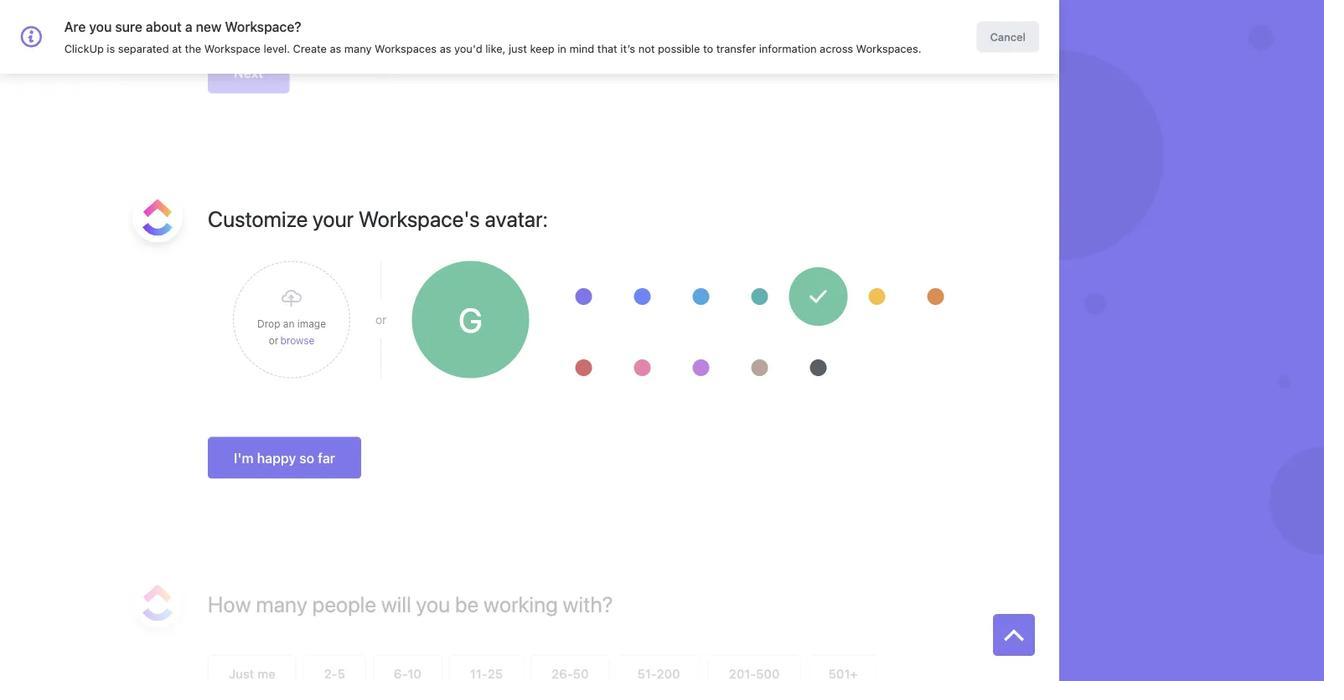 Task type: vqa. For each thing, say whether or not it's contained in the screenshot.
the custom fields dropdown button on the bottom
no



Task type: describe. For each thing, give the bounding box(es) containing it.
many inside the are you sure about a new workspace? clickup is separated at the workspace level. create as many workspaces as you'd like, just keep in mind that it's not possible to transfer information across workspaces.
[[345, 42, 372, 55]]

workspace's
[[359, 206, 480, 232]]

so
[[300, 450, 315, 466]]

next button
[[208, 52, 290, 93]]

sure
[[115, 19, 142, 35]]

image
[[298, 318, 326, 329]]

new
[[196, 19, 222, 35]]

workspace?
[[225, 19, 301, 35]]

keep
[[530, 42, 555, 55]]

drop
[[257, 318, 280, 329]]

or inside 'drop an image or browse'
[[269, 335, 279, 347]]

are you sure about a new workspace? clickup is separated at the workspace level. create as many workspaces as you'd like, just keep in mind that it's not possible to transfer information across workspaces.
[[64, 19, 922, 55]]

happy
[[257, 450, 296, 466]]

clickup
[[64, 42, 104, 55]]

i'm happy so far
[[234, 450, 335, 466]]

be
[[455, 592, 479, 618]]

an
[[283, 318, 295, 329]]

i'm
[[234, 450, 254, 466]]

level.
[[264, 42, 290, 55]]

workspace
[[204, 42, 261, 55]]

a
[[185, 19, 192, 35]]

workspaces.
[[857, 42, 922, 55]]

people
[[312, 592, 377, 618]]

like,
[[486, 42, 506, 55]]

browse
[[280, 335, 315, 347]]

the
[[185, 42, 201, 55]]



Task type: locate. For each thing, give the bounding box(es) containing it.
1 vertical spatial clickup logo image
[[143, 585, 173, 622]]

possible
[[658, 42, 701, 55]]

information
[[759, 42, 817, 55]]

are
[[64, 19, 86, 35]]

you left be on the bottom
[[416, 592, 450, 618]]

1 vertical spatial you
[[416, 592, 450, 618]]

i'm happy so far button
[[208, 437, 361, 479]]

many left workspaces
[[345, 42, 372, 55]]

0 horizontal spatial as
[[330, 42, 342, 55]]

you up is
[[89, 19, 112, 35]]

across
[[820, 42, 854, 55]]

create
[[293, 42, 327, 55]]

many right "how" in the left bottom of the page
[[256, 592, 308, 618]]

mind
[[570, 42, 595, 55]]

0 horizontal spatial or
[[269, 335, 279, 347]]

0 vertical spatial or
[[376, 313, 387, 327]]

1 as from the left
[[330, 42, 342, 55]]

your
[[313, 206, 354, 232]]

you
[[89, 19, 112, 35], [416, 592, 450, 618]]

or down drop
[[269, 335, 279, 347]]

is
[[107, 42, 115, 55]]

1 horizontal spatial or
[[376, 313, 387, 327]]

1 horizontal spatial many
[[345, 42, 372, 55]]

cancel
[[1001, 16, 1042, 30], [991, 31, 1026, 43]]

as left you'd
[[440, 42, 452, 55]]

0 vertical spatial you
[[89, 19, 112, 35]]

with?
[[563, 592, 614, 618]]

about
[[146, 19, 182, 35]]

g
[[459, 300, 483, 340]]

how many people will you be working with?
[[208, 592, 614, 618]]

you inside the are you sure about a new workspace? clickup is separated at the workspace level. create as many workspaces as you'd like, just keep in mind that it's not possible to transfer information across workspaces.
[[89, 19, 112, 35]]

working
[[484, 592, 558, 618]]

just
[[509, 42, 527, 55]]

avatar:
[[485, 206, 548, 232]]

or
[[376, 313, 387, 327], [269, 335, 279, 347]]

0 horizontal spatial many
[[256, 592, 308, 618]]

not
[[639, 42, 655, 55]]

0 vertical spatial many
[[345, 42, 372, 55]]

it's
[[621, 42, 636, 55]]

clickup logo image for customize your workspace's avatar:
[[143, 199, 173, 236]]

to
[[704, 42, 714, 55]]

1 horizontal spatial as
[[440, 42, 452, 55]]

customize your workspace's avatar:
[[208, 206, 548, 232]]

workspaces
[[375, 42, 437, 55]]

2 clickup logo image from the top
[[143, 585, 173, 622]]

1 horizontal spatial you
[[416, 592, 450, 618]]

as right create
[[330, 42, 342, 55]]

1 vertical spatial many
[[256, 592, 308, 618]]

you'd
[[455, 42, 483, 55]]

transfer
[[717, 42, 756, 55]]

many
[[345, 42, 372, 55], [256, 592, 308, 618]]

at
[[172, 42, 182, 55]]

far
[[318, 450, 335, 466]]

next
[[234, 65, 264, 80]]

clickup logo image
[[143, 199, 173, 236], [143, 585, 173, 622]]

separated
[[118, 42, 169, 55]]

customize
[[208, 206, 308, 232]]

0 vertical spatial clickup logo image
[[143, 199, 173, 236]]

in
[[558, 42, 567, 55]]

how
[[208, 592, 251, 618]]

2 as from the left
[[440, 42, 452, 55]]

as
[[330, 42, 342, 55], [440, 42, 452, 55]]

or right image
[[376, 313, 387, 327]]

that
[[598, 42, 618, 55]]

will
[[381, 592, 411, 618]]

1 clickup logo image from the top
[[143, 199, 173, 236]]

1 vertical spatial or
[[269, 335, 279, 347]]

0 horizontal spatial you
[[89, 19, 112, 35]]

drop an image or browse
[[257, 318, 326, 347]]

clickup logo image for how many people will you be working with?
[[143, 585, 173, 622]]



